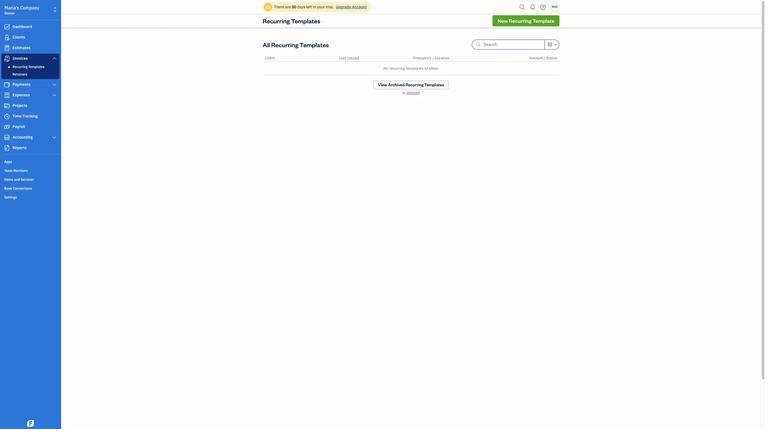 Task type: locate. For each thing, give the bounding box(es) containing it.
recurring templates up retainers link
[[13, 65, 44, 69]]

chevron large down image
[[52, 135, 57, 140]]

team
[[4, 169, 13, 173]]

there are 30 days left in your trial. upgrade account
[[274, 4, 367, 9]]

/ left the duration
[[433, 56, 434, 61]]

retainers
[[13, 72, 27, 76]]

deleted link
[[407, 90, 420, 95]]

tracking
[[22, 114, 38, 119]]

3 chevron large down image from the top
[[52, 93, 57, 98]]

frequency / duration
[[414, 56, 450, 61]]

1 horizontal spatial /
[[544, 56, 546, 61]]

last issued
[[339, 56, 359, 61]]

chevron large down image
[[52, 56, 57, 61], [52, 83, 57, 87], [52, 93, 57, 98]]

all
[[263, 41, 270, 49]]

status
[[546, 56, 558, 61]]

client image
[[4, 35, 10, 40]]

chevron large down image down retainers link
[[52, 83, 57, 87]]

recurring templates down 30
[[263, 17, 321, 25]]

members
[[13, 169, 28, 173]]

chevron large down image inside expenses link
[[52, 93, 57, 98]]

chevron large down image up recurring templates link
[[52, 56, 57, 61]]

frequency link
[[414, 56, 433, 61]]

2 vertical spatial chevron large down image
[[52, 93, 57, 98]]

report image
[[4, 145, 10, 151]]

chevron large down image up projects link
[[52, 93, 57, 98]]

recurring
[[389, 66, 405, 71]]

calendar image
[[548, 41, 553, 48]]

all recurring templates
[[263, 41, 329, 49]]

company
[[20, 5, 39, 11]]

recurring templates
[[263, 17, 321, 25], [13, 65, 44, 69]]

estimate image
[[4, 45, 10, 51]]

no
[[383, 66, 388, 71]]

estimates
[[13, 45, 30, 50]]

0 horizontal spatial /
[[433, 56, 434, 61]]

are
[[285, 4, 291, 9]]

clients
[[13, 35, 25, 40]]

payment image
[[4, 82, 10, 88]]

deleted
[[407, 90, 420, 95]]

templates
[[291, 17, 321, 25], [300, 41, 329, 49], [28, 65, 44, 69], [425, 82, 444, 88]]

payroll
[[13, 124, 25, 129]]

expense image
[[4, 93, 10, 98]]

services
[[21, 178, 34, 182]]

notifications image
[[529, 1, 538, 13]]

recurring up retainers
[[13, 65, 28, 69]]

chevron large down image inside payments link
[[52, 83, 57, 87]]

2 chevron large down image from the top
[[52, 83, 57, 87]]

0 vertical spatial recurring templates
[[263, 17, 321, 25]]

archived
[[388, 82, 405, 88]]

dashboard image
[[4, 24, 10, 30]]

accounting link
[[1, 133, 59, 143]]

crown image
[[265, 4, 271, 10]]

duration link
[[435, 56, 450, 61]]

payments
[[13, 82, 30, 87]]

1 / from the left
[[433, 56, 434, 61]]

new
[[498, 18, 508, 24]]

bank connections
[[4, 187, 32, 191]]

expenses
[[13, 93, 30, 98]]

settings link
[[1, 193, 59, 202]]

projects link
[[1, 101, 59, 111]]

recurring inside view archived recurring templates or deleted
[[406, 82, 424, 88]]

maria's company owner
[[4, 5, 39, 15]]

invoice image
[[4, 56, 10, 61]]

new recurring template
[[498, 18, 555, 24]]

/ left status
[[544, 56, 546, 61]]

estimates link
[[1, 43, 59, 53]]

recurring
[[263, 17, 290, 25], [509, 18, 532, 24], [271, 41, 299, 49], [13, 65, 28, 69], [406, 82, 424, 88]]

time tracking link
[[1, 111, 59, 122]]

show.
[[429, 66, 439, 71]]

2 / from the left
[[544, 56, 546, 61]]

chevron large down image inside invoices link
[[52, 56, 57, 61]]

/
[[433, 56, 434, 61], [544, 56, 546, 61]]

view
[[378, 82, 387, 88]]

timer image
[[4, 114, 10, 119]]

items
[[4, 178, 13, 182]]

left
[[307, 4, 312, 9]]

frequency
[[414, 56, 432, 61]]

amount / status
[[530, 56, 558, 61]]

recurring templates inside main 'element'
[[13, 65, 44, 69]]

freshbooks image
[[26, 421, 35, 427]]

team members link
[[1, 167, 59, 175]]

caretdown image
[[554, 41, 557, 48]]

0 vertical spatial chevron large down image
[[52, 56, 57, 61]]

payments link
[[1, 80, 59, 90]]

time
[[13, 114, 21, 119]]

1 chevron large down image from the top
[[52, 56, 57, 61]]

main element
[[0, 0, 75, 430]]

1 vertical spatial chevron large down image
[[52, 83, 57, 87]]

team members
[[4, 169, 28, 173]]

projects
[[13, 103, 27, 108]]

recurring up deleted
[[406, 82, 424, 88]]

1 vertical spatial recurring templates
[[13, 65, 44, 69]]

reports
[[13, 145, 27, 150]]

payroll link
[[1, 122, 59, 132]]

chart image
[[4, 135, 10, 140]]

your
[[317, 4, 325, 9]]

0 horizontal spatial recurring templates
[[13, 65, 44, 69]]

client
[[265, 56, 275, 61]]



Task type: describe. For each thing, give the bounding box(es) containing it.
template
[[533, 18, 555, 24]]

expenses link
[[1, 90, 59, 100]]

templates
[[406, 66, 424, 71]]

money image
[[4, 124, 10, 130]]

amount link
[[530, 56, 544, 61]]

view archived recurring templates link
[[373, 81, 449, 90]]

duration
[[435, 56, 450, 61]]

accounting
[[13, 135, 33, 140]]

upgrade account link
[[335, 4, 367, 9]]

bank
[[4, 187, 12, 191]]

chevron large down image for expenses
[[52, 93, 57, 98]]

and
[[14, 178, 20, 182]]

templates inside view archived recurring templates or deleted
[[425, 82, 444, 88]]

there
[[274, 4, 284, 9]]

/ for status
[[544, 56, 546, 61]]

search image
[[518, 3, 527, 11]]

client link
[[265, 56, 275, 61]]

items and services
[[4, 178, 34, 182]]

mw button
[[550, 2, 560, 12]]

recurring inside main 'element'
[[13, 65, 28, 69]]

settings
[[4, 195, 17, 200]]

clients link
[[1, 33, 59, 43]]

no recurring templates to show.
[[383, 66, 439, 71]]

last issued link
[[339, 56, 359, 61]]

30
[[292, 4, 297, 9]]

invoices link
[[1, 54, 59, 64]]

upgrade
[[336, 4, 351, 9]]

templates inside main 'element'
[[28, 65, 44, 69]]

retainers link
[[3, 71, 58, 78]]

owner
[[4, 11, 15, 15]]

apps link
[[1, 158, 59, 166]]

amount
[[530, 56, 543, 61]]

or
[[402, 90, 406, 95]]

time tracking
[[13, 114, 38, 119]]

chevron large down image for invoices
[[52, 56, 57, 61]]

dashboard link
[[1, 22, 59, 32]]

recurring templates link
[[3, 64, 58, 70]]

reports link
[[1, 143, 59, 153]]

recurring down search icon
[[509, 18, 532, 24]]

project image
[[4, 103, 10, 109]]

go to help image
[[539, 3, 548, 11]]

maria's
[[4, 5, 19, 11]]

in
[[313, 4, 316, 9]]

to
[[425, 66, 428, 71]]

new recurring template link
[[493, 15, 560, 26]]

dashboard
[[13, 24, 32, 29]]

status link
[[546, 56, 558, 61]]

invoices
[[13, 56, 28, 61]]

1 horizontal spatial recurring templates
[[263, 17, 321, 25]]

issued
[[348, 56, 359, 61]]

connections
[[13, 187, 32, 191]]

trial.
[[326, 4, 334, 9]]

Search text field
[[484, 40, 545, 49]]

account
[[352, 4, 367, 9]]

chevron large down image for payments
[[52, 83, 57, 87]]

mw
[[552, 5, 558, 9]]

view archived recurring templates or deleted
[[378, 82, 444, 95]]

/ for duration
[[433, 56, 434, 61]]

days
[[297, 4, 306, 9]]

recurring down "there"
[[263, 17, 290, 25]]

bank connections link
[[1, 184, 59, 193]]

apps
[[4, 160, 12, 164]]

last
[[339, 56, 347, 61]]

items and services link
[[1, 175, 59, 184]]

recurring right all
[[271, 41, 299, 49]]



Task type: vqa. For each thing, say whether or not it's contained in the screenshot.
APPS in the left top of the page
yes



